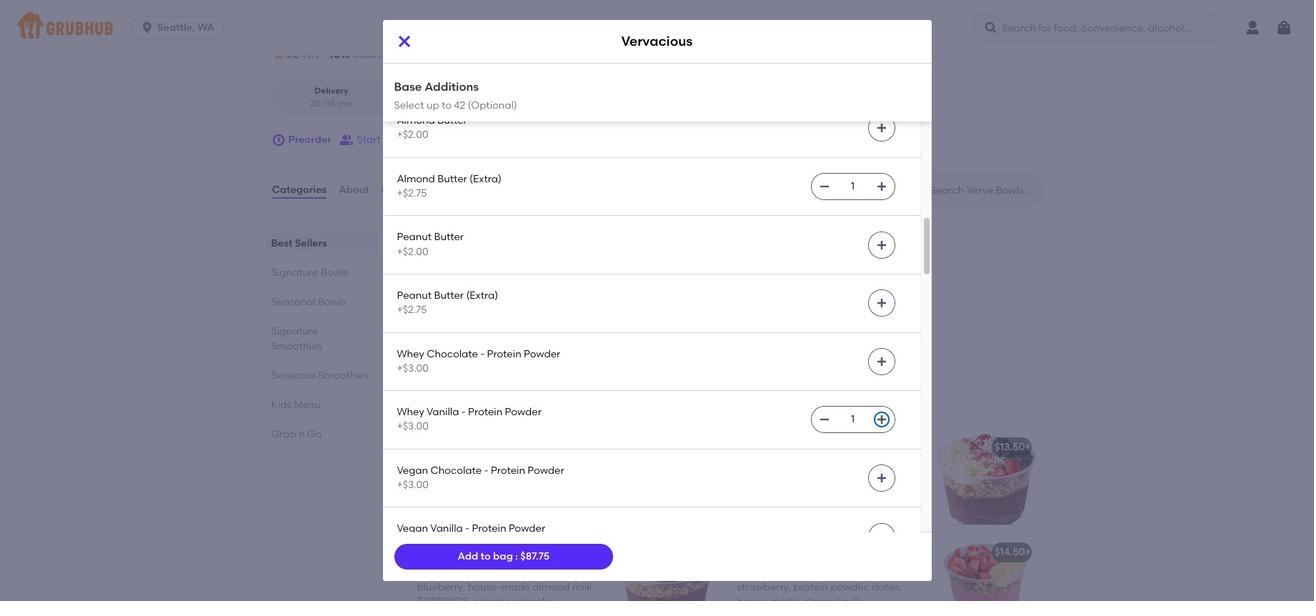 Task type: locate. For each thing, give the bounding box(es) containing it.
up left •
[[427, 99, 439, 111]]

signature up best seller at the bottom left of page
[[406, 398, 479, 416]]

1 vertical spatial whey
[[397, 406, 425, 418]]

+$3.00
[[397, 362, 429, 375], [397, 421, 429, 433], [397, 479, 429, 491]]

additions up •
[[425, 80, 479, 94]]

blueberry,
[[516, 310, 565, 322], [518, 464, 566, 477], [794, 491, 842, 503], [417, 581, 466, 593]]

2 whey from the top
[[397, 406, 425, 418]]

about button
[[338, 164, 370, 216]]

1 vertical spatial almond
[[397, 173, 435, 185]]

(extra) for peanut butter (extra)
[[466, 290, 499, 302]]

strawberry, down dragonfruit,
[[737, 581, 792, 593]]

preorder
[[288, 134, 331, 146]]

coconut
[[793, 505, 833, 517]]

0 vertical spatial bowls
[[321, 267, 349, 279]]

banana, inside base: dragonfruit, banana, strawberry, protein powder, dates, house-made almond mi
[[828, 567, 869, 579]]

to
[[442, 76, 452, 89], [442, 99, 452, 111], [481, 550, 491, 563]]

additions
[[425, 57, 479, 71], [425, 80, 479, 94]]

bowls up the signature smoothies on the left bottom of page
[[318, 296, 346, 308]]

vegan vanilla - protein powder
[[397, 523, 546, 535]]

banana, up 'honey,'
[[820, 476, 861, 488]]

house- inside base: açai, banana, strawberry, blueberry, house-made almond milk toppings: organic granol
[[468, 581, 502, 593]]

best left seller
[[426, 427, 444, 437]]

best up the most
[[406, 234, 439, 252]]

base: açai sorbet  toppings: organic granola, banana, strawberry, blueberry, honey, sweetened coconut
[[737, 462, 879, 517]]

1 +$2.75 from the top
[[397, 187, 427, 200]]

2 additions from the top
[[425, 80, 479, 94]]

base up 0.5 at the top of page
[[394, 80, 422, 94]]

min right 10–20
[[478, 98, 494, 108]]

+$3.00 inside vegan chocolate - protein powder +$3.00
[[397, 479, 429, 491]]

0 vertical spatial up
[[427, 76, 439, 89]]

peanut down peanut butter (extra) +$2.75
[[416, 325, 451, 337]]

Input item quantity number field
[[838, 174, 869, 200], [838, 407, 869, 433]]

2 $13.50 + from the left
[[995, 441, 1032, 454]]

2 seasonal from the top
[[271, 370, 316, 382]]

additions up pickup
[[425, 57, 479, 71]]

whey
[[397, 348, 425, 360], [397, 406, 425, 418]]

banana, down whey vanilla - protein powder +$3.00
[[474, 464, 515, 477]]

sellers down categories button
[[295, 237, 327, 250]]

2 vertical spatial +$3.00
[[397, 479, 429, 491]]

peanut up the most
[[397, 231, 432, 243]]

2 +$2.75 from the top
[[397, 304, 427, 316]]

strawberry,
[[459, 354, 513, 366], [737, 491, 792, 503], [461, 508, 515, 520], [518, 567, 572, 579], [737, 581, 792, 593]]

blueberry, inside base: açai sorbet  toppings: organic granola, banana, strawberry, blueberry, honey, sweetened coconut
[[794, 491, 842, 503]]

0 horizontal spatial signature bowls
[[271, 267, 349, 279]]

best inside best sellers most ordered on grubhub
[[406, 234, 439, 252]]

vanilla for vegan
[[431, 523, 463, 535]]

1 peanut from the top
[[397, 231, 432, 243]]

almonds up whey vanilla - protein powder +$3.00
[[416, 368, 458, 380]]

0 vertical spatial vegan
[[397, 465, 428, 477]]

protein
[[487, 348, 522, 360], [468, 406, 503, 418], [491, 465, 526, 477], [472, 523, 507, 535]]

made up the whey chocolate - protein powder +$3.00
[[521, 325, 550, 337]]

1 vertical spatial (optional)
[[468, 99, 518, 111]]

seasonal for seasonal bowls
[[271, 296, 316, 308]]

(206)
[[608, 28, 633, 40]]

pickup 0.5 mi • 10–20 min
[[418, 86, 494, 108]]

option group
[[271, 80, 517, 116]]

organic inside base: açai, banana, strawberry, blueberry, house-made almond milk toppings: organic granol
[[474, 596, 511, 601]]

seasonal up the signature smoothies on the left bottom of page
[[271, 296, 316, 308]]

vegan up berry on the left of the page
[[397, 523, 428, 535]]

best for best sellers
[[271, 237, 293, 250]]

1 vertical spatial up
[[427, 99, 439, 111]]

grubhub
[[487, 254, 531, 266]]

milk inside base: açai, banana, strawberry, blueberry, house-made almond milk toppings: organic granol
[[573, 581, 592, 593]]

almond for +$2.75
[[397, 173, 435, 185]]

+$3.00 inside whey vanilla - protein powder +$3.00
[[397, 421, 429, 433]]

+$2.75 inside almond butter (extra) +$2.75
[[397, 187, 427, 200]]

0 vertical spatial almond
[[397, 114, 435, 127]]

whey inside the whey chocolate - protein powder +$3.00
[[397, 348, 425, 360]]

0 vertical spatial +$3.00
[[397, 362, 429, 375]]

0 vertical spatial peanut
[[397, 231, 432, 243]]

powder for whey chocolate - protein powder
[[524, 348, 561, 360]]

1 vertical spatial to
[[442, 99, 452, 111]]

peanut down the most
[[397, 290, 432, 302]]

dates,
[[872, 581, 903, 593]]

vanilla up berry yum
[[431, 523, 463, 535]]

(optional) up 10–20
[[468, 76, 518, 89]]

1 horizontal spatial signature bowls
[[406, 398, 527, 416]]

delivery
[[315, 86, 349, 96]]

most
[[406, 254, 429, 266]]

strawberry, inside base: dragonfruit, banana, strawberry, protein powder, dates, house-made almond mi
[[737, 581, 792, 593]]

1 base additions select up to 42 (optional) from the top
[[394, 57, 518, 89]]

2 +$2.00 from the top
[[397, 246, 429, 258]]

vanilla up best seller at the bottom left of page
[[427, 406, 459, 418]]

42 right •
[[454, 99, 466, 111]]

0 vertical spatial signature
[[271, 267, 318, 279]]

select
[[394, 76, 424, 89], [394, 99, 424, 111]]

- for vegan chocolate - protein powder
[[484, 465, 489, 477]]

signature down seasonal bowls
[[271, 325, 318, 338]]

0 horizontal spatial $13.50
[[675, 441, 705, 454]]

+$2.00 inside 'almond butter +$2.00'
[[397, 129, 429, 141]]

beast mode image
[[931, 537, 1038, 601]]

protein inside whey vanilla - protein powder +$3.00
[[468, 406, 503, 418]]

+$2.75 down the most
[[397, 304, 427, 316]]

0 horizontal spatial min
[[337, 98, 353, 108]]

powder inside whey vanilla - protein powder +$3.00
[[505, 406, 542, 418]]

banana, down bag
[[474, 567, 515, 579]]

almond inside almond butter (extra) +$2.75
[[397, 173, 435, 185]]

organic
[[494, 339, 532, 351], [737, 476, 775, 488], [496, 493, 533, 506], [474, 596, 511, 601]]

1 seasonal from the top
[[271, 296, 316, 308]]

kids menu
[[271, 399, 321, 411]]

vegan
[[397, 465, 428, 477], [397, 523, 428, 535]]

made inside base: açai, banana, strawberry, blueberry, house-made almond milk toppings: organic granol
[[502, 581, 530, 593]]

vervacious image
[[612, 278, 719, 371], [610, 432, 717, 525]]

96
[[329, 49, 340, 61]]

whey for whey chocolate - protein powder
[[397, 348, 425, 360]]

butter inside peanut butter (extra) +$2.75
[[434, 290, 464, 302]]

protein inside vegan chocolate - protein powder +$3.00
[[491, 465, 526, 477]]

1 vertical spatial butter,
[[455, 479, 487, 491]]

peanut inside peanut butter +$2.00
[[397, 231, 432, 243]]

1 +$3.00 from the top
[[397, 362, 429, 375]]

wa
[[197, 21, 214, 34]]

+$2.75 up peanut butter +$2.00
[[397, 187, 427, 200]]

0 vertical spatial chocolate
[[427, 348, 478, 360]]

smoothies up 'seasonal smoothies'
[[271, 340, 322, 353]]

sellers inside best sellers most ordered on grubhub
[[442, 234, 492, 252]]

svg image
[[140, 21, 155, 35], [396, 33, 413, 50], [876, 181, 888, 192], [876, 298, 888, 309], [876, 414, 888, 426], [876, 531, 888, 542]]

option group containing delivery 20–35 min
[[271, 80, 517, 116]]

+$2.00 inside peanut butter +$2.00
[[397, 246, 429, 258]]

1 vertical spatial +$2.75
[[397, 304, 427, 316]]

1 +$2.00 from the top
[[397, 129, 429, 141]]

- inside whey vanilla - protein powder +$3.00
[[462, 406, 466, 418]]

house- down dragonfruit,
[[737, 596, 771, 601]]

- down whey vanilla - protein powder +$3.00
[[484, 465, 489, 477]]

chocolate down seller
[[431, 465, 482, 477]]

+$2.00 for almond butter +$2.00
[[397, 129, 429, 141]]

1 vertical spatial milk
[[417, 493, 437, 506]]

2 vertical spatial vervacious
[[417, 444, 471, 456]]

0 vertical spatial +$2.75
[[397, 187, 427, 200]]

best
[[406, 234, 439, 252], [271, 237, 293, 250], [426, 427, 444, 437]]

up
[[427, 76, 439, 89], [427, 99, 439, 111]]

min inside delivery 20–35 min
[[337, 98, 353, 108]]

0 vertical spatial to
[[442, 76, 452, 89]]

vanilla inside whey vanilla - protein powder +$3.00
[[427, 406, 459, 418]]

seattle,
[[157, 21, 195, 34]]

about
[[339, 184, 369, 196]]

select up 0.5 at the top of page
[[394, 76, 424, 89]]

(extra)
[[470, 173, 502, 185], [466, 290, 499, 302]]

1 vertical spatial signature bowls
[[406, 398, 527, 416]]

2 select from the top
[[394, 99, 424, 111]]

up up mi at left
[[427, 76, 439, 89]]

- inside the whey chocolate - protein powder +$3.00
[[481, 348, 485, 360]]

vegan down best seller at the bottom left of page
[[397, 465, 428, 477]]

butter down order in the left of the page
[[438, 173, 467, 185]]

2 min from the left
[[478, 98, 494, 108]]

signature bowls
[[271, 267, 349, 279], [406, 398, 527, 416]]

1 vertical spatial select
[[394, 99, 424, 111]]

79
[[408, 49, 420, 61]]

butter inside peanut butter +$2.00
[[434, 231, 464, 243]]

0 horizontal spatial $13.50 +
[[675, 441, 711, 454]]

0 vertical spatial input item quantity number field
[[838, 174, 869, 200]]

butter
[[438, 114, 467, 127], [438, 173, 467, 185], [434, 231, 464, 243], [434, 290, 464, 302]]

butter up ordered
[[434, 231, 464, 243]]

svg image inside seattle, wa button
[[140, 21, 155, 35]]

select left mi at left
[[394, 99, 424, 111]]

best for best seller
[[426, 427, 444, 437]]

yum
[[445, 546, 467, 559]]

+$2.00 for peanut butter +$2.00
[[397, 246, 429, 258]]

smoothies up menu
[[318, 370, 369, 382]]

vegan inside vegan chocolate - protein powder +$3.00
[[397, 465, 428, 477]]

0 vertical spatial peanut
[[416, 325, 451, 337]]

+$3.00 for whey vanilla - protein powder +$3.00
[[397, 421, 429, 433]]

kids
[[271, 399, 292, 411]]

0 vertical spatial 42
[[454, 76, 466, 89]]

butter, up vegan vanilla - protein powder
[[455, 479, 487, 491]]

1 horizontal spatial min
[[478, 98, 494, 108]]

1 horizontal spatial sellers
[[442, 234, 492, 252]]

almonds up berry yum
[[417, 523, 459, 535]]

0 vertical spatial whey
[[397, 348, 425, 360]]

butter, up the whey chocolate - protein powder +$3.00
[[453, 325, 485, 337]]

butter inside almond butter (extra) +$2.75
[[438, 173, 467, 185]]

bowls down the whey chocolate - protein powder +$3.00
[[483, 398, 527, 416]]

sellers
[[442, 234, 492, 252], [295, 237, 327, 250]]

1 horizontal spatial $13.50 +
[[995, 441, 1032, 454]]

peanut down best seller at the bottom left of page
[[417, 479, 452, 491]]

signature inside the signature smoothies
[[271, 325, 318, 338]]

1 base from the top
[[394, 57, 422, 71]]

almond down order in the left of the page
[[397, 173, 435, 185]]

middle
[[420, 28, 453, 40]]

2 vertical spatial açai,
[[447, 567, 472, 579]]

toppings: down vegan chocolate - protein powder +$3.00
[[439, 493, 493, 506]]

chocolate
[[427, 348, 478, 360], [431, 465, 482, 477]]

(extra) inside almond butter (extra) +$2.75
[[470, 173, 502, 185]]

0 vertical spatial (optional)
[[468, 76, 518, 89]]

(206) 422-1319
[[608, 28, 675, 40]]

1 almond from the top
[[397, 114, 435, 127]]

motorworks
[[489, 28, 546, 40]]

peanut
[[397, 231, 432, 243], [397, 290, 432, 302]]

- inside vegan chocolate - protein powder +$3.00
[[484, 465, 489, 477]]

base: açai, banana, blueberry, peanut butter, house-made almond milk  toppings: organic granola, banana, strawberry, crushed almonds
[[416, 310, 590, 380], [417, 464, 591, 535]]

$14.50
[[995, 546, 1026, 559]]

protein for whey chocolate - protein powder
[[487, 348, 522, 360]]

1 additions from the top
[[425, 57, 479, 71]]

add
[[458, 550, 478, 563]]

protein inside the whey chocolate - protein powder +$3.00
[[487, 348, 522, 360]]

seasonal up kids menu
[[271, 370, 316, 382]]

base down k
[[394, 57, 422, 71]]

strawberry, inside base: açai, banana, strawberry, blueberry, house-made almond milk toppings: organic granol
[[518, 567, 572, 579]]

base: inside base: dragonfruit, banana, strawberry, protein powder, dates, house-made almond mi
[[737, 567, 765, 579]]

base: down verve
[[737, 462, 765, 474]]

1 vegan from the top
[[397, 465, 428, 477]]

peanut
[[416, 325, 451, 337], [417, 479, 452, 491]]

1 vertical spatial peanut
[[417, 479, 452, 491]]

1 vertical spatial (extra)
[[466, 290, 499, 302]]

reviews
[[381, 184, 421, 196]]

1 vertical spatial smoothies
[[318, 370, 369, 382]]

sellers for best sellers
[[295, 237, 327, 250]]

1 (optional) from the top
[[468, 76, 518, 89]]

granola,
[[534, 339, 575, 351], [777, 476, 818, 488], [535, 493, 576, 506]]

chocolate inside the whey chocolate - protein powder +$3.00
[[427, 348, 478, 360]]

açai, down seller
[[447, 464, 472, 477]]

- for whey vanilla - protein powder
[[462, 406, 466, 418]]

1 vertical spatial granola,
[[777, 476, 818, 488]]

powder inside vegan chocolate - protein powder +$3.00
[[528, 465, 565, 477]]

svg image inside preorder "button"
[[271, 133, 286, 147]]

base: down berry on the left of the page
[[417, 567, 445, 579]]

Search Verve Bowls - Capitol Hill search field
[[929, 184, 1039, 197]]

açai, inside base: açai, banana, strawberry, blueberry, house-made almond milk toppings: organic granol
[[447, 567, 472, 579]]

- up yum
[[465, 523, 470, 535]]

1 vertical spatial vervacious image
[[610, 432, 717, 525]]

bowls
[[321, 267, 349, 279], [318, 296, 346, 308], [483, 398, 527, 416]]

2 +$3.00 from the top
[[397, 421, 429, 433]]

+$3.00 for vegan chocolate - protein powder +$3.00
[[397, 479, 429, 491]]

- up seller
[[462, 406, 466, 418]]

1 whey from the top
[[397, 348, 425, 360]]

1 vertical spatial +$2.00
[[397, 246, 429, 258]]

1 vertical spatial seasonal
[[271, 370, 316, 382]]

1 vertical spatial peanut
[[397, 290, 432, 302]]

smoothies for seasonal
[[318, 370, 369, 382]]

almond inside 'almond butter +$2.00'
[[397, 114, 435, 127]]

suite
[[384, 28, 409, 40]]

powder inside the whey chocolate - protein powder +$3.00
[[524, 348, 561, 360]]

strawberry, up whey vanilla - protein powder +$3.00
[[459, 354, 513, 366]]

min
[[337, 98, 353, 108], [478, 98, 494, 108]]

1 input item quantity number field from the top
[[838, 174, 869, 200]]

açai, up the whey chocolate - protein powder +$3.00
[[446, 310, 470, 322]]

peanut butter (extra) +$2.75
[[397, 290, 499, 316]]

toppings: inside base: açai sorbet  toppings: organic granola, banana, strawberry, blueberry, honey, sweetened coconut
[[825, 462, 879, 474]]

banana,
[[473, 310, 514, 322], [416, 354, 457, 366], [474, 464, 515, 477], [820, 476, 861, 488], [417, 508, 458, 520], [474, 567, 515, 579], [828, 567, 869, 579]]

best sellers most ordered on grubhub
[[406, 234, 531, 266]]

almond down 0.5 at the top of page
[[397, 114, 435, 127]]

best down categories button
[[271, 237, 293, 250]]

1 min from the left
[[337, 98, 353, 108]]

bag
[[493, 550, 513, 563]]

banana, up the whey chocolate - protein powder +$3.00
[[473, 310, 514, 322]]

0 vertical spatial +$2.00
[[397, 129, 429, 141]]

+$2.75
[[397, 187, 427, 200], [397, 304, 427, 316]]

0 vertical spatial base
[[394, 57, 422, 71]]

(optional)
[[468, 76, 518, 89], [468, 99, 518, 111]]

bowls up seasonal bowls
[[321, 267, 349, 279]]

42 up 10–20
[[454, 76, 466, 89]]

to left bag
[[481, 550, 491, 563]]

made down dragonfruit,
[[771, 596, 800, 601]]

0 vertical spatial vanilla
[[427, 406, 459, 418]]

signature bowls up seasonal bowls
[[271, 267, 349, 279]]

signature down best sellers
[[271, 267, 318, 279]]

- down peanut butter (extra) +$2.75
[[481, 348, 485, 360]]

house- down add
[[468, 581, 502, 593]]

2 (optional) from the top
[[468, 99, 518, 111]]

strawberry, up sweetened
[[737, 491, 792, 503]]

1 vertical spatial 42
[[454, 99, 466, 111]]

vervacious
[[622, 33, 693, 50], [416, 290, 470, 302], [417, 444, 471, 456]]

powder,
[[831, 581, 870, 593]]

+$2.00
[[397, 129, 429, 141], [397, 246, 429, 258]]

1 vertical spatial vegan
[[397, 523, 428, 535]]

strawberry, down the $87.75
[[518, 567, 572, 579]]

0 vertical spatial (extra)
[[470, 173, 502, 185]]

to down pickup
[[442, 99, 452, 111]]

+$2.75 inside peanut butter (extra) +$2.75
[[397, 304, 427, 316]]

peanut inside peanut butter (extra) +$2.75
[[397, 290, 432, 302]]

toppings: up 'honey,'
[[825, 462, 879, 474]]

almond
[[552, 325, 590, 337], [554, 479, 591, 491], [533, 581, 570, 593], [802, 596, 840, 601]]

to up •
[[442, 76, 452, 89]]

svg image
[[1276, 19, 1293, 36], [985, 21, 999, 35], [876, 123, 888, 134], [271, 133, 286, 147], [819, 181, 830, 192], [876, 239, 888, 251], [876, 356, 888, 367], [819, 414, 830, 426], [876, 473, 888, 484]]

delivery 20–35 min
[[310, 86, 353, 108]]

whey inside whey vanilla - protein powder +$3.00
[[397, 406, 425, 418]]

2 almond from the top
[[397, 173, 435, 185]]

2 vertical spatial milk
[[573, 581, 592, 593]]

signature
[[271, 267, 318, 279], [271, 325, 318, 338], [406, 398, 479, 416]]

butter inside 'almond butter +$2.00'
[[438, 114, 467, 127]]

0 vertical spatial seasonal
[[271, 296, 316, 308]]

715 east pine street suite k middle of pike motorworks courtyard button
[[289, 26, 598, 42]]

-
[[481, 348, 485, 360], [462, 406, 466, 418], [484, 465, 489, 477], [465, 523, 470, 535]]

+
[[705, 441, 711, 454], [1026, 441, 1032, 454], [1026, 546, 1032, 559]]

1 vertical spatial input item quantity number field
[[838, 407, 869, 433]]

1 $13.50 from the left
[[675, 441, 705, 454]]

good
[[352, 50, 376, 60]]

:
[[516, 550, 518, 563]]

banana, up powder,
[[828, 567, 869, 579]]

main navigation navigation
[[0, 0, 1315, 56]]

seasonal bowls
[[271, 296, 346, 308]]

chocolate for vegan
[[431, 465, 482, 477]]

1 vertical spatial base
[[394, 80, 422, 94]]

0 horizontal spatial sellers
[[295, 237, 327, 250]]

search icon image
[[908, 182, 925, 199]]

base: down the most
[[416, 310, 444, 322]]

açai,
[[446, 310, 470, 322], [447, 464, 472, 477], [447, 567, 472, 579]]

mi
[[434, 98, 444, 108]]

1 vertical spatial additions
[[425, 80, 479, 94]]

best for best sellers most ordered on grubhub
[[406, 234, 439, 252]]

preorder button
[[271, 127, 331, 153]]

chocolate inside vegan chocolate - protein powder +$3.00
[[431, 465, 482, 477]]

2 vegan from the top
[[397, 523, 428, 535]]

0 vertical spatial additions
[[425, 57, 479, 71]]

seasonal
[[271, 296, 316, 308], [271, 370, 316, 382]]

+$3.00 inside the whey chocolate - protein powder +$3.00
[[397, 362, 429, 375]]

0 vertical spatial select
[[394, 76, 424, 89]]

1 vertical spatial chocolate
[[431, 465, 482, 477]]

1 vertical spatial signature
[[271, 325, 318, 338]]

0 vertical spatial smoothies
[[271, 340, 322, 353]]

butter down •
[[438, 114, 467, 127]]

sellers up on
[[442, 234, 492, 252]]

chocolate down peanut butter (extra) +$2.75
[[427, 348, 478, 360]]

toppings: down berry yum
[[417, 596, 471, 601]]

(extra) inside peanut butter (extra) +$2.75
[[466, 290, 499, 302]]

3 +$3.00 from the top
[[397, 479, 429, 491]]

base: left dragonfruit,
[[737, 567, 765, 579]]

1 vertical spatial vanilla
[[431, 523, 463, 535]]

peanut for +$2.75
[[397, 290, 432, 302]]

input item quantity number field for almond butter (extra)
[[838, 174, 869, 200]]

2 base from the top
[[394, 80, 422, 94]]

min down the delivery
[[337, 98, 353, 108]]

açai, down add
[[447, 567, 472, 579]]

1 vertical spatial +$3.00
[[397, 421, 429, 433]]

2 input item quantity number field from the top
[[838, 407, 869, 433]]

base: inside base: açai sorbet  toppings: organic granola, banana, strawberry, blueberry, honey, sweetened coconut
[[737, 462, 765, 474]]

signature bowls up seller
[[406, 398, 527, 416]]

2 peanut from the top
[[397, 290, 432, 302]]

made down :
[[502, 581, 530, 593]]

powder
[[524, 348, 561, 360], [505, 406, 542, 418], [528, 465, 565, 477], [509, 523, 546, 535]]

(optional) down pickup
[[468, 99, 518, 111]]

butter down ordered
[[434, 290, 464, 302]]

1 horizontal spatial $13.50
[[995, 441, 1026, 454]]

made
[[521, 325, 550, 337], [522, 479, 551, 491], [502, 581, 530, 593], [771, 596, 800, 601]]



Task type: describe. For each thing, give the bounding box(es) containing it.
base: down best seller at the bottom left of page
[[417, 464, 445, 477]]

granola, inside base: açai sorbet  toppings: organic granola, banana, strawberry, blueberry, honey, sweetened coconut
[[777, 476, 818, 488]]

start group order button
[[340, 127, 441, 153]]

+$3.00 for whey chocolate - protein powder +$3.00
[[397, 362, 429, 375]]

categories
[[272, 184, 327, 196]]

1 vertical spatial vervacious
[[416, 290, 470, 302]]

0 vertical spatial milk
[[416, 339, 435, 351]]

grab
[[271, 428, 296, 440]]

1 $13.50 + from the left
[[675, 441, 711, 454]]

- for whey chocolate - protein powder
[[481, 348, 485, 360]]

verve
[[737, 441, 765, 454]]

peanut for +$2.00
[[397, 231, 432, 243]]

food
[[378, 50, 397, 60]]

1 vertical spatial almonds
[[417, 523, 459, 535]]

2 vertical spatial granola,
[[535, 493, 576, 506]]

berry
[[417, 546, 443, 559]]

house- up the whey chocolate - protein powder +$3.00
[[488, 325, 521, 337]]

0 vertical spatial signature bowls
[[271, 267, 349, 279]]

10–20
[[453, 98, 476, 108]]

powder for vegan chocolate - protein powder
[[528, 465, 565, 477]]

street
[[353, 28, 382, 40]]

almond inside base: açai, banana, strawberry, blueberry, house-made almond milk toppings: organic granol
[[533, 581, 570, 593]]

star icon image
[[271, 48, 286, 62]]

base: dragonfruit, banana, strawberry, protein powder, dates, house-made almond mi
[[737, 567, 903, 601]]

seller
[[446, 427, 470, 437]]

add to bag : $87.75
[[458, 550, 550, 563]]

pickup
[[442, 86, 471, 96]]

1 vertical spatial bowls
[[318, 296, 346, 308]]

2 vertical spatial to
[[481, 550, 491, 563]]

vegan for vegan vanilla - protein powder
[[397, 523, 428, 535]]

butter for peanut butter +$2.00
[[434, 231, 464, 243]]

house- inside base: dragonfruit, banana, strawberry, protein powder, dates, house-made almond mi
[[737, 596, 771, 601]]

start
[[357, 134, 381, 146]]

2 42 from the top
[[454, 99, 466, 111]]

0 vertical spatial açai,
[[446, 310, 470, 322]]

0 vertical spatial base: açai, banana, blueberry, peanut butter, house-made almond milk  toppings: organic granola, banana, strawberry, crushed almonds
[[416, 310, 590, 380]]

20–35
[[310, 98, 335, 108]]

whey vanilla - protein powder +$3.00
[[397, 406, 542, 433]]

vegan for vegan chocolate - protein powder +$3.00
[[397, 465, 428, 477]]

whey chocolate - protein powder +$3.00
[[397, 348, 561, 375]]

strawberry, up vegan vanilla - protein powder
[[461, 508, 515, 520]]

2 up from the top
[[427, 99, 439, 111]]

toppings: inside base: açai, banana, strawberry, blueberry, house-made almond milk toppings: organic granol
[[417, 596, 471, 601]]

chocolate for whey
[[427, 348, 478, 360]]

almond inside base: dragonfruit, banana, strawberry, protein powder, dates, house-made almond mi
[[802, 596, 840, 601]]

verve bowl image
[[931, 432, 1038, 525]]

group
[[383, 134, 412, 146]]

house- up vegan vanilla - protein powder
[[489, 479, 522, 491]]

base: inside base: açai, banana, strawberry, blueberry, house-made almond milk toppings: organic granol
[[417, 567, 445, 579]]

(206) 422-1319 button
[[608, 27, 675, 41]]

sorbet
[[792, 462, 823, 474]]

1 up from the top
[[427, 76, 439, 89]]

go
[[307, 428, 322, 440]]

peanut butter +$2.00
[[397, 231, 464, 258]]

input item quantity number field for whey vanilla - protein powder
[[838, 407, 869, 433]]

best sellers
[[271, 237, 327, 250]]

$14.50 +
[[995, 546, 1032, 559]]

0 vertical spatial granola,
[[534, 339, 575, 351]]

(extra) for almond butter (extra)
[[470, 173, 502, 185]]

blueberry, inside base: açai, banana, strawberry, blueberry, house-made almond milk toppings: organic granol
[[417, 581, 466, 593]]

grab n go
[[271, 428, 322, 440]]

of
[[455, 28, 465, 40]]

strawberry, inside base: açai sorbet  toppings: organic granola, banana, strawberry, blueberry, honey, sweetened coconut
[[737, 491, 792, 503]]

1 42 from the top
[[454, 76, 466, 89]]

organic inside base: açai sorbet  toppings: organic granola, banana, strawberry, blueberry, honey, sweetened coconut
[[737, 476, 775, 488]]

vanilla for whey
[[427, 406, 459, 418]]

made inside base: dragonfruit, banana, strawberry, protein powder, dates, house-made almond mi
[[771, 596, 800, 601]]

+ for beast mode image at the right of the page
[[1026, 546, 1032, 559]]

seasonal for seasonal smoothies
[[271, 370, 316, 382]]

+ for verve bowl image
[[1026, 441, 1032, 454]]

butter for peanut butter (extra) +$2.75
[[434, 290, 464, 302]]

1 select from the top
[[394, 76, 424, 89]]

start group order
[[357, 134, 441, 146]]

courtyard
[[548, 28, 598, 40]]

toppings: down peanut butter (extra) +$2.75
[[438, 339, 492, 351]]

protein for whey vanilla - protein powder
[[468, 406, 503, 418]]

berry yum
[[417, 546, 467, 559]]

vegan chocolate - protein powder +$3.00
[[397, 465, 565, 491]]

k
[[411, 28, 418, 40]]

2 vertical spatial bowls
[[483, 398, 527, 416]]

whey for whey vanilla - protein powder
[[397, 406, 425, 418]]

butter for almond butter (extra) +$2.75
[[438, 173, 467, 185]]

açai
[[768, 462, 789, 474]]

pike
[[467, 28, 487, 40]]

4.2
[[286, 49, 299, 61]]

good food
[[352, 50, 397, 60]]

$87.75
[[521, 550, 550, 563]]

0 vertical spatial vervacious
[[622, 33, 693, 50]]

sellers for best sellers most ordered on grubhub
[[442, 234, 492, 252]]

protein
[[794, 581, 829, 593]]

ordered
[[432, 254, 470, 266]]

banana, down peanut butter (extra) +$2.75
[[416, 354, 457, 366]]

on
[[473, 254, 485, 266]]

422-
[[635, 28, 656, 40]]

+$2.75 for peanut butter (extra) +$2.75
[[397, 304, 427, 316]]

verve bowl
[[737, 441, 791, 454]]

seattle, wa
[[157, 21, 214, 34]]

menu
[[294, 399, 321, 411]]

berry yum image
[[610, 537, 717, 601]]

0.5
[[418, 98, 431, 108]]

banana, up vegan vanilla - protein powder
[[417, 508, 458, 520]]

butter for almond butter +$2.00
[[438, 114, 467, 127]]

1 vertical spatial base: açai, banana, blueberry, peanut butter, house-made almond milk  toppings: organic granola, banana, strawberry, crushed almonds
[[417, 464, 591, 535]]

reviews button
[[381, 164, 422, 216]]

east
[[306, 28, 327, 40]]

0 vertical spatial butter,
[[453, 325, 485, 337]]

dragonfruit,
[[768, 567, 825, 579]]

pine
[[330, 28, 350, 40]]

0 vertical spatial crushed
[[516, 354, 555, 366]]

seattle, wa button
[[131, 16, 229, 39]]

protein for vegan chocolate - protein powder
[[491, 465, 526, 477]]

1 vertical spatial açai,
[[447, 464, 472, 477]]

signature smoothies
[[271, 325, 322, 353]]

almond butter (extra) +$2.75
[[397, 173, 502, 200]]

bowl
[[767, 441, 791, 454]]

715
[[289, 28, 304, 40]]

2 base additions select up to 42 (optional) from the top
[[394, 80, 518, 111]]

(47)
[[302, 49, 320, 61]]

almond butter +$2.00
[[397, 114, 467, 141]]

powder for whey vanilla - protein powder
[[505, 406, 542, 418]]

•
[[447, 98, 450, 108]]

+$2.75 for almond butter (extra) +$2.75
[[397, 187, 427, 200]]

order
[[415, 134, 441, 146]]

categories button
[[271, 164, 328, 216]]

2 vertical spatial signature
[[406, 398, 479, 416]]

0 vertical spatial vervacious image
[[612, 278, 719, 371]]

people icon image
[[340, 133, 354, 147]]

banana, inside base: açai, banana, strawberry, blueberry, house-made almond milk toppings: organic granol
[[474, 567, 515, 579]]

made up the $87.75
[[522, 479, 551, 491]]

0 vertical spatial almonds
[[416, 368, 458, 380]]

seasonal smoothies
[[271, 370, 369, 382]]

smoothies for signature
[[271, 340, 322, 353]]

715 east pine street suite k middle of pike motorworks courtyard
[[289, 28, 598, 40]]

almond for +$2.00
[[397, 114, 435, 127]]

base: açai, banana, strawberry, blueberry, house-made almond milk toppings: organic granol
[[417, 567, 592, 601]]

honey,
[[845, 491, 877, 503]]

banana, inside base: açai sorbet  toppings: organic granola, banana, strawberry, blueberry, honey, sweetened coconut
[[820, 476, 861, 488]]

best seller
[[426, 427, 470, 437]]

1 vertical spatial crushed
[[517, 508, 556, 520]]

1319
[[656, 28, 675, 40]]

n
[[299, 428, 305, 440]]

min inside pickup 0.5 mi • 10–20 min
[[478, 98, 494, 108]]

2 $13.50 from the left
[[995, 441, 1026, 454]]

sweetened
[[737, 505, 791, 517]]



Task type: vqa. For each thing, say whether or not it's contained in the screenshot.
Happy Lemon Logo
no



